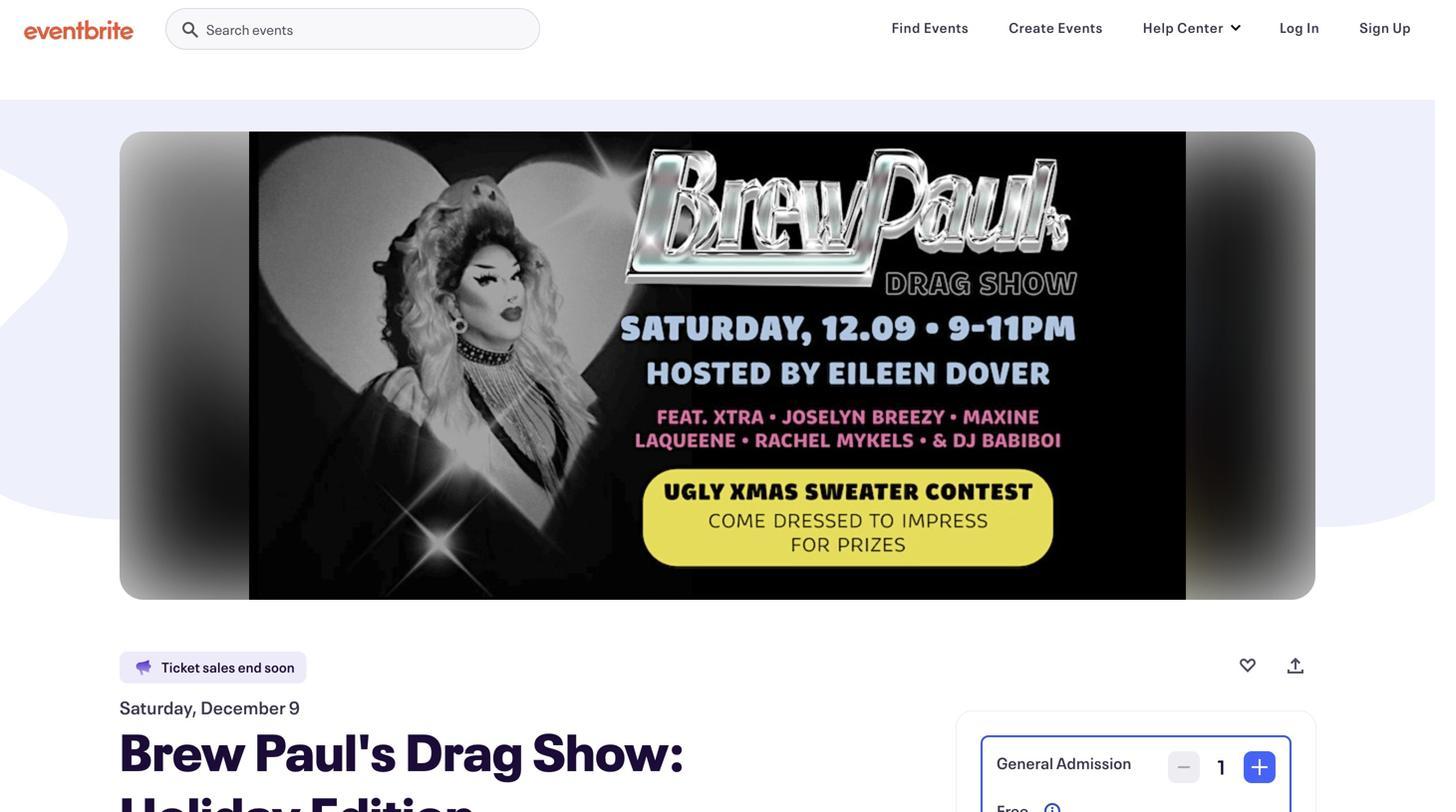 Task type: describe. For each thing, give the bounding box(es) containing it.
find
[[892, 18, 921, 37]]

sales
[[203, 658, 235, 677]]

drag
[[405, 717, 523, 785]]

december
[[200, 696, 286, 720]]

events for find events
[[924, 18, 969, 37]]

search
[[206, 20, 250, 39]]

in
[[1307, 18, 1320, 37]]

paul's
[[255, 717, 396, 785]]

create events link
[[993, 8, 1119, 48]]

sign up link
[[1344, 8, 1427, 48]]

brew paul's drag show: holiday edition image
[[249, 132, 1186, 600]]

saturday, december 9 brew paul's drag show: holiday edition
[[120, 696, 686, 812]]

ticket sales end soon
[[161, 658, 295, 677]]

help
[[1143, 18, 1174, 37]]

brew
[[120, 717, 245, 785]]

sign up
[[1360, 18, 1411, 37]]

eventbrite image
[[24, 20, 134, 40]]

search events
[[206, 20, 293, 39]]

show:
[[533, 717, 686, 785]]

log
[[1280, 18, 1304, 37]]

log in
[[1280, 18, 1320, 37]]



Task type: locate. For each thing, give the bounding box(es) containing it.
2 events from the left
[[1058, 18, 1103, 37]]

help center
[[1143, 18, 1224, 37]]

9
[[289, 696, 300, 720]]

brew paul's drag show: holiday edition article
[[0, 60, 1435, 812]]

find events link
[[876, 8, 985, 48]]

saturday,
[[120, 696, 197, 720]]

0 horizontal spatial events
[[924, 18, 969, 37]]

end
[[238, 658, 262, 677]]

ticket
[[161, 658, 200, 677]]

1 horizontal spatial events
[[1058, 18, 1103, 37]]

events right create
[[1058, 18, 1103, 37]]

soon
[[264, 658, 295, 677]]

center
[[1177, 18, 1224, 37]]

events
[[924, 18, 969, 37], [1058, 18, 1103, 37]]

create events
[[1009, 18, 1103, 37]]

search events button
[[165, 8, 540, 51]]

edition
[[310, 781, 475, 812]]

events for create events
[[1058, 18, 1103, 37]]

create
[[1009, 18, 1055, 37]]

sign
[[1360, 18, 1390, 37]]

events right find in the right top of the page
[[924, 18, 969, 37]]

log in link
[[1264, 8, 1336, 48]]

events
[[252, 20, 293, 39]]

up
[[1393, 18, 1411, 37]]

1 events from the left
[[924, 18, 969, 37]]

holiday
[[120, 781, 301, 812]]

find events
[[892, 18, 969, 37]]



Task type: vqa. For each thing, say whether or not it's contained in the screenshot.
KING GEORGE,CHARLESTON WHITE,ROI "CHIP" ANTHONY, KEITH FRANK,& RUDE JUDE PRIMARY IMAGE in the right of the page
no



